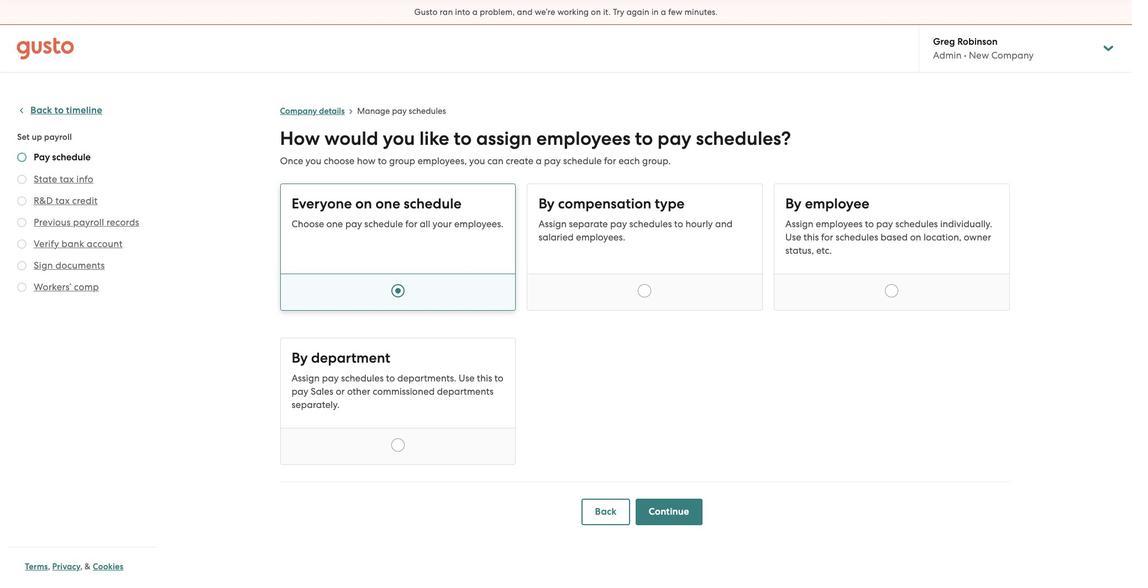 Task type: vqa. For each thing, say whether or not it's contained in the screenshot.


Task type: describe. For each thing, give the bounding box(es) containing it.
check image for sign
[[17, 261, 27, 270]]

cookies
[[93, 562, 123, 572]]

assign employees to pay schedules individually. use this for schedules based on location, owner status, etc.
[[785, 218, 992, 256]]

check image for previous
[[17, 218, 27, 227]]

employees,
[[418, 155, 467, 166]]

manage pay schedules
[[357, 106, 446, 116]]

admin
[[933, 50, 962, 61]]

state tax info button
[[34, 172, 93, 186]]

separate
[[569, 218, 608, 229]]

terms link
[[25, 562, 48, 572]]

1 horizontal spatial you
[[383, 127, 415, 150]]

info
[[76, 174, 93, 185]]

separately.
[[292, 399, 340, 410]]

individually.
[[940, 218, 992, 229]]

owner
[[964, 232, 991, 243]]

back for back
[[595, 506, 617, 517]]

verify bank account button
[[34, 237, 123, 250]]

company inside greg robinson admin • new company
[[991, 50, 1034, 61]]

0 horizontal spatial company
[[280, 106, 317, 116]]

schedules inside 'assign pay schedules to departments. use this to pay sales or other commissioned departments separately.'
[[341, 373, 384, 384]]

account
[[87, 238, 123, 249]]

assign
[[476, 127, 532, 150]]

previous payroll records button
[[34, 216, 139, 229]]

how would you like to assign employees to pay schedules? once you choose how to group employees, you can create a pay schedule for each group.
[[280, 127, 791, 166]]

by for by employee
[[785, 195, 802, 212]]

few
[[668, 7, 683, 17]]

workers' comp button
[[34, 280, 99, 294]]

back link
[[582, 499, 630, 525]]

on inside assign employees to pay schedules individually. use this for schedules based on location, owner status, etc.
[[910, 232, 921, 243]]

robinson
[[958, 36, 998, 48]]

•
[[964, 50, 967, 61]]

terms , privacy , & cookies
[[25, 562, 123, 572]]

credit
[[72, 195, 98, 206]]

details
[[319, 106, 345, 116]]

1 vertical spatial for
[[405, 218, 417, 229]]

schedule down everyone on one schedule on the top of page
[[364, 218, 403, 229]]

gusto ran into a problem, and we're working on it. try again in a few minutes.
[[414, 7, 718, 17]]

department
[[311, 349, 390, 367]]

how
[[357, 155, 376, 166]]

comp
[[74, 281, 99, 292]]

pay down everyone on one schedule on the top of page
[[345, 218, 362, 229]]

pay schedule list
[[17, 151, 153, 296]]

0 horizontal spatial employees.
[[454, 218, 504, 229]]

pay right manage
[[392, 106, 407, 116]]

schedule up all
[[404, 195, 462, 212]]

each
[[619, 155, 640, 166]]

schedules left based
[[836, 232, 878, 243]]

set up payroll
[[17, 132, 72, 142]]

verify bank account
[[34, 238, 123, 249]]

back for back to timeline
[[30, 104, 52, 116]]

&
[[85, 562, 91, 572]]

by department
[[292, 349, 390, 367]]

other
[[347, 386, 370, 397]]

in
[[652, 7, 659, 17]]

your
[[433, 218, 452, 229]]

greg robinson admin • new company
[[933, 36, 1034, 61]]

hourly
[[686, 218, 713, 229]]

check image for verify
[[17, 239, 27, 249]]

assign for department
[[292, 373, 320, 384]]

1 horizontal spatial on
[[591, 7, 601, 17]]

pay inside 'assign separate pay schedules to hourly and salaried employees.'
[[610, 218, 627, 229]]

pay inside assign employees to pay schedules individually. use this for schedules based on location, owner status, etc.
[[876, 218, 893, 229]]

by for by department
[[292, 349, 308, 367]]

use inside 'assign pay schedules to departments. use this to pay sales or other commissioned departments separately.'
[[459, 373, 475, 384]]

payroll inside button
[[73, 217, 104, 228]]

for inside assign employees to pay schedules individually. use this for schedules based on location, owner status, etc.
[[821, 232, 833, 243]]

2 horizontal spatial you
[[469, 155, 485, 166]]

for inside how would you like to assign employees to pay schedules? once you choose how to group employees, you can create a pay schedule for each group.
[[604, 155, 616, 166]]

a inside how would you like to assign employees to pay schedules? once you choose how to group employees, you can create a pay schedule for each group.
[[536, 155, 542, 166]]

sign documents
[[34, 260, 105, 271]]

like
[[419, 127, 449, 150]]

choose
[[324, 155, 355, 166]]

once
[[280, 155, 303, 166]]

up
[[32, 132, 42, 142]]

terms
[[25, 562, 48, 572]]

set
[[17, 132, 30, 142]]

everyone
[[292, 195, 352, 212]]

departments
[[437, 386, 494, 397]]

back to timeline button
[[17, 104, 102, 117]]

schedules inside 'assign separate pay schedules to hourly and salaried employees.'
[[629, 218, 672, 229]]

schedule inside how would you like to assign employees to pay schedules? once you choose how to group employees, you can create a pay schedule for each group.
[[563, 155, 602, 166]]

or
[[336, 386, 345, 397]]

use inside assign employees to pay schedules individually. use this for schedules based on location, owner status, etc.
[[785, 232, 801, 243]]

etc.
[[816, 245, 832, 256]]

into
[[455, 7, 470, 17]]

pay right create
[[544, 155, 561, 166]]

group
[[389, 155, 415, 166]]

1 vertical spatial one
[[326, 218, 343, 229]]

privacy
[[52, 562, 80, 572]]

create
[[506, 155, 534, 166]]

records
[[107, 217, 139, 228]]

2 , from the left
[[80, 562, 83, 572]]

employees inside assign employees to pay schedules individually. use this for schedules based on location, owner status, etc.
[[816, 218, 863, 229]]

state
[[34, 174, 57, 185]]

0 horizontal spatial you
[[306, 155, 321, 166]]

commissioned
[[373, 386, 435, 397]]

pay schedule
[[34, 151, 91, 163]]

assign pay schedules to departments. use this to pay sales or other commissioned departments separately.
[[292, 373, 504, 410]]

employees. inside 'assign separate pay schedules to hourly and salaried employees.'
[[576, 232, 625, 243]]

would
[[324, 127, 378, 150]]

company details
[[280, 106, 345, 116]]

r&d tax credit button
[[34, 194, 98, 207]]

ran
[[440, 7, 453, 17]]



Task type: locate. For each thing, give the bounding box(es) containing it.
assign for compensation
[[539, 218, 567, 229]]

verify
[[34, 238, 59, 249]]

1 horizontal spatial a
[[536, 155, 542, 166]]

all
[[420, 218, 430, 229]]

company up how
[[280, 106, 317, 116]]

how
[[280, 127, 320, 150]]

1 vertical spatial and
[[715, 218, 733, 229]]

1 horizontal spatial and
[[715, 218, 733, 229]]

0 vertical spatial for
[[604, 155, 616, 166]]

0 horizontal spatial employees
[[536, 127, 631, 150]]

1 horizontal spatial employees
[[816, 218, 863, 229]]

to inside assign employees to pay schedules individually. use this for schedules based on location, owner status, etc.
[[865, 218, 874, 229]]

documents
[[55, 260, 105, 271]]

1 horizontal spatial ,
[[80, 562, 83, 572]]

type
[[655, 195, 685, 212]]

0 horizontal spatial ,
[[48, 562, 50, 572]]

compensation
[[558, 195, 651, 212]]

assign inside 'assign separate pay schedules to hourly and salaried employees.'
[[539, 218, 567, 229]]

check image left the pay
[[17, 153, 27, 162]]

gusto
[[414, 7, 438, 17]]

check image left the sign
[[17, 261, 27, 270]]

assign up salaried
[[539, 218, 567, 229]]

for left "each"
[[604, 155, 616, 166]]

0 vertical spatial check image
[[17, 175, 27, 184]]

to
[[54, 104, 64, 116], [454, 127, 472, 150], [635, 127, 653, 150], [378, 155, 387, 166], [674, 218, 683, 229], [865, 218, 874, 229], [386, 373, 395, 384], [495, 373, 504, 384]]

employees
[[536, 127, 631, 150], [816, 218, 863, 229]]

to inside 'assign separate pay schedules to hourly and salaried employees.'
[[674, 218, 683, 229]]

2 horizontal spatial assign
[[785, 218, 814, 229]]

employees down employee
[[816, 218, 863, 229]]

schedules down type
[[629, 218, 672, 229]]

assign inside assign employees to pay schedules individually. use this for schedules based on location, owner status, etc.
[[785, 218, 814, 229]]

pay up based
[[876, 218, 893, 229]]

cookies button
[[93, 560, 123, 573]]

2 vertical spatial check image
[[17, 218, 27, 227]]

employees inside how would you like to assign employees to pay schedules? once you choose how to group employees, you can create a pay schedule for each group.
[[536, 127, 631, 150]]

tax for info
[[60, 174, 74, 185]]

0 vertical spatial employees
[[536, 127, 631, 150]]

payroll
[[44, 132, 72, 142], [73, 217, 104, 228]]

check image left state
[[17, 175, 27, 184]]

working
[[557, 7, 589, 17]]

state tax info
[[34, 174, 93, 185]]

1 check image from the top
[[17, 153, 27, 162]]

timeline
[[66, 104, 102, 116]]

1 horizontal spatial use
[[785, 232, 801, 243]]

tax left info on the left of the page
[[60, 174, 74, 185]]

check image for state
[[17, 175, 27, 184]]

2 vertical spatial on
[[910, 232, 921, 243]]

pay up 'sales'
[[322, 373, 339, 384]]

assign up status,
[[785, 218, 814, 229]]

one up choose one pay schedule for all your employees.
[[376, 195, 400, 212]]

1 vertical spatial back
[[595, 506, 617, 517]]

schedule up the state tax info
[[52, 151, 91, 163]]

2 check image from the top
[[17, 239, 27, 249]]

3 check image from the top
[[17, 218, 27, 227]]

1 vertical spatial this
[[477, 373, 492, 384]]

you up group
[[383, 127, 415, 150]]

a right into
[[472, 7, 478, 17]]

sign
[[34, 260, 53, 271]]

company
[[991, 50, 1034, 61], [280, 106, 317, 116]]

you left can
[[469, 155, 485, 166]]

tax inside button
[[55, 195, 70, 206]]

0 vertical spatial payroll
[[44, 132, 72, 142]]

1 horizontal spatial payroll
[[73, 217, 104, 228]]

workers'
[[34, 281, 72, 292]]

on
[[591, 7, 601, 17], [355, 195, 372, 212], [910, 232, 921, 243]]

, left "&"
[[80, 562, 83, 572]]

schedules up other
[[341, 373, 384, 384]]

on up choose one pay schedule for all your employees.
[[355, 195, 372, 212]]

0 horizontal spatial assign
[[292, 373, 320, 384]]

we're
[[535, 7, 555, 17]]

pay down by compensation type
[[610, 218, 627, 229]]

to inside 'button'
[[54, 104, 64, 116]]

0 horizontal spatial this
[[477, 373, 492, 384]]

new
[[969, 50, 989, 61]]

1 vertical spatial tax
[[55, 195, 70, 206]]

check image left the r&d at the top of the page
[[17, 196, 27, 206]]

, left privacy
[[48, 562, 50, 572]]

this inside assign employees to pay schedules individually. use this for schedules based on location, owner status, etc.
[[804, 232, 819, 243]]

,
[[48, 562, 50, 572], [80, 562, 83, 572]]

schedule
[[52, 151, 91, 163], [563, 155, 602, 166], [404, 195, 462, 212], [364, 218, 403, 229]]

1 vertical spatial payroll
[[73, 217, 104, 228]]

1 horizontal spatial employees.
[[576, 232, 625, 243]]

0 vertical spatial on
[[591, 7, 601, 17]]

one down everyone
[[326, 218, 343, 229]]

schedules?
[[696, 127, 791, 150]]

assign separate pay schedules to hourly and salaried employees.
[[539, 218, 733, 243]]

pay up "group."
[[658, 127, 692, 150]]

pay up the 'separately.'
[[292, 386, 308, 397]]

1 horizontal spatial assign
[[539, 218, 567, 229]]

4 check image from the top
[[17, 283, 27, 292]]

1 horizontal spatial company
[[991, 50, 1034, 61]]

group.
[[642, 155, 671, 166]]

1 vertical spatial use
[[459, 373, 475, 384]]

0 vertical spatial this
[[804, 232, 819, 243]]

check image
[[17, 153, 27, 162], [17, 239, 27, 249], [17, 261, 27, 270], [17, 283, 27, 292]]

you
[[383, 127, 415, 150], [306, 155, 321, 166], [469, 155, 485, 166]]

schedules up based
[[895, 218, 938, 229]]

salaried
[[539, 232, 574, 243]]

by up salaried
[[539, 195, 555, 212]]

this inside 'assign pay schedules to departments. use this to pay sales or other commissioned departments separately.'
[[477, 373, 492, 384]]

0 horizontal spatial by
[[292, 349, 308, 367]]

employee
[[805, 195, 870, 212]]

check image for workers'
[[17, 283, 27, 292]]

0 horizontal spatial on
[[355, 195, 372, 212]]

employees.
[[454, 218, 504, 229], [576, 232, 625, 243]]

sales
[[311, 386, 333, 397]]

for left all
[[405, 218, 417, 229]]

2 horizontal spatial on
[[910, 232, 921, 243]]

back
[[30, 104, 52, 116], [595, 506, 617, 517]]

by for by compensation type
[[539, 195, 555, 212]]

a right create
[[536, 155, 542, 166]]

0 vertical spatial employees.
[[454, 218, 504, 229]]

home image
[[17, 37, 74, 59]]

use up status,
[[785, 232, 801, 243]]

greg
[[933, 36, 955, 48]]

pay
[[392, 106, 407, 116], [658, 127, 692, 150], [544, 155, 561, 166], [345, 218, 362, 229], [610, 218, 627, 229], [876, 218, 893, 229], [322, 373, 339, 384], [292, 386, 308, 397]]

1 vertical spatial on
[[355, 195, 372, 212]]

assign up 'sales'
[[292, 373, 320, 384]]

0 horizontal spatial payroll
[[44, 132, 72, 142]]

choose one pay schedule for all your employees.
[[292, 218, 504, 229]]

1 vertical spatial company
[[280, 106, 317, 116]]

one
[[376, 195, 400, 212], [326, 218, 343, 229]]

this
[[804, 232, 819, 243], [477, 373, 492, 384]]

None radio
[[391, 438, 405, 452]]

1 vertical spatial employees.
[[576, 232, 625, 243]]

0 horizontal spatial use
[[459, 373, 475, 384]]

0 horizontal spatial one
[[326, 218, 343, 229]]

back inside back to timeline 'button'
[[30, 104, 52, 116]]

company details link
[[280, 106, 345, 116]]

can
[[487, 155, 504, 166]]

tax for credit
[[55, 195, 70, 206]]

employees up "each"
[[536, 127, 631, 150]]

0 vertical spatial back
[[30, 104, 52, 116]]

assign for employee
[[785, 218, 814, 229]]

2 horizontal spatial a
[[661, 7, 666, 17]]

and inside 'assign separate pay schedules to hourly and salaried employees.'
[[715, 218, 733, 229]]

check image left workers'
[[17, 283, 27, 292]]

a right the in
[[661, 7, 666, 17]]

assign
[[539, 218, 567, 229], [785, 218, 814, 229], [292, 373, 320, 384]]

on right based
[[910, 232, 921, 243]]

a
[[472, 7, 478, 17], [661, 7, 666, 17], [536, 155, 542, 166]]

0 horizontal spatial for
[[405, 218, 417, 229]]

on left it. at right
[[591, 7, 601, 17]]

payroll up pay schedule
[[44, 132, 72, 142]]

minutes.
[[685, 7, 718, 17]]

workers' comp
[[34, 281, 99, 292]]

0 vertical spatial one
[[376, 195, 400, 212]]

schedule left "each"
[[563, 155, 602, 166]]

r&d
[[34, 195, 53, 206]]

3 check image from the top
[[17, 261, 27, 270]]

continue button
[[636, 499, 703, 525]]

manage
[[357, 106, 390, 116]]

check image left verify on the left
[[17, 239, 27, 249]]

0 horizontal spatial and
[[517, 7, 533, 17]]

employees. down separate
[[576, 232, 625, 243]]

1 vertical spatial check image
[[17, 196, 27, 206]]

1 horizontal spatial by
[[539, 195, 555, 212]]

bank
[[62, 238, 84, 249]]

it.
[[603, 7, 611, 17]]

1 horizontal spatial back
[[595, 506, 617, 517]]

try
[[613, 7, 624, 17]]

1 horizontal spatial one
[[376, 195, 400, 212]]

2 horizontal spatial for
[[821, 232, 833, 243]]

by up the 'separately.'
[[292, 349, 308, 367]]

tax
[[60, 174, 74, 185], [55, 195, 70, 206]]

0 horizontal spatial back
[[30, 104, 52, 116]]

schedule inside list
[[52, 151, 91, 163]]

check image left previous
[[17, 218, 27, 227]]

tax inside button
[[60, 174, 74, 185]]

use up departments
[[459, 373, 475, 384]]

0 vertical spatial company
[[991, 50, 1034, 61]]

back inside back link
[[595, 506, 617, 517]]

2 check image from the top
[[17, 196, 27, 206]]

for up etc.
[[821, 232, 833, 243]]

status,
[[785, 245, 814, 256]]

schedules up like
[[409, 106, 446, 116]]

employees. right your
[[454, 218, 504, 229]]

and
[[517, 7, 533, 17], [715, 218, 733, 229]]

pay
[[34, 151, 50, 163]]

schedules
[[409, 106, 446, 116], [629, 218, 672, 229], [895, 218, 938, 229], [836, 232, 878, 243], [341, 373, 384, 384]]

1 horizontal spatial this
[[804, 232, 819, 243]]

by left employee
[[785, 195, 802, 212]]

2 horizontal spatial by
[[785, 195, 802, 212]]

back to timeline
[[30, 104, 102, 116]]

choose
[[292, 218, 324, 229]]

assign inside 'assign pay schedules to departments. use this to pay sales or other commissioned departments separately.'
[[292, 373, 320, 384]]

and right 'hourly' on the right top
[[715, 218, 733, 229]]

0 vertical spatial use
[[785, 232, 801, 243]]

this up status,
[[804, 232, 819, 243]]

you right once on the top of page
[[306, 155, 321, 166]]

previous payroll records
[[34, 217, 139, 228]]

check image for r&d
[[17, 196, 27, 206]]

by compensation type
[[539, 195, 685, 212]]

by employee
[[785, 195, 870, 212]]

1 , from the left
[[48, 562, 50, 572]]

problem,
[[480, 7, 515, 17]]

everyone on one schedule
[[292, 195, 462, 212]]

1 vertical spatial employees
[[816, 218, 863, 229]]

location,
[[924, 232, 962, 243]]

2 vertical spatial for
[[821, 232, 833, 243]]

0 vertical spatial tax
[[60, 174, 74, 185]]

and left we're
[[517, 7, 533, 17]]

1 horizontal spatial for
[[604, 155, 616, 166]]

company right new at the top right
[[991, 50, 1034, 61]]

this up departments
[[477, 373, 492, 384]]

check image
[[17, 175, 27, 184], [17, 196, 27, 206], [17, 218, 27, 227]]

1 check image from the top
[[17, 175, 27, 184]]

for
[[604, 155, 616, 166], [405, 218, 417, 229], [821, 232, 833, 243]]

None button
[[280, 184, 516, 311], [527, 184, 763, 311], [774, 184, 1010, 311], [280, 338, 516, 465], [280, 184, 516, 311], [527, 184, 763, 311], [774, 184, 1010, 311], [280, 338, 516, 465]]

based
[[881, 232, 908, 243]]

0 horizontal spatial a
[[472, 7, 478, 17]]

r&d tax credit
[[34, 195, 98, 206]]

payroll down credit
[[73, 217, 104, 228]]

tax right the r&d at the top of the page
[[55, 195, 70, 206]]

0 vertical spatial and
[[517, 7, 533, 17]]

None radio
[[391, 284, 405, 297], [638, 284, 652, 297], [885, 284, 898, 297], [391, 284, 405, 297], [638, 284, 652, 297], [885, 284, 898, 297]]



